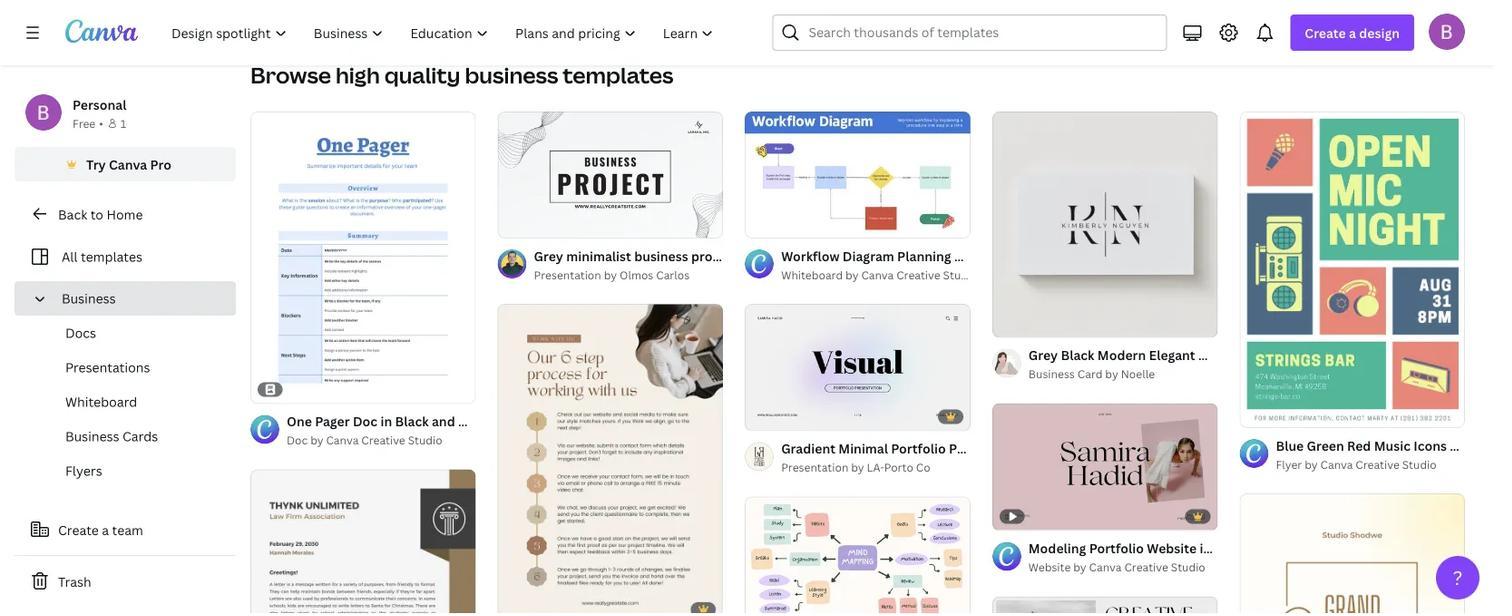 Task type: vqa. For each thing, say whether or not it's contained in the screenshot.
'Start'
no



Task type: locate. For each thing, give the bounding box(es) containing it.
a inside 'button'
[[102, 521, 109, 539]]

gradient
[[781, 440, 836, 457]]

presentation right proposal
[[1007, 440, 1086, 457]]

1 of 14 link
[[498, 111, 723, 238]]

16
[[782, 411, 794, 423]]

business down top level navigation element
[[465, 60, 558, 90]]

create
[[1305, 24, 1346, 41], [58, 521, 99, 539]]

1 for 1 of 3
[[1005, 316, 1011, 329]]

create inside create a design dropdown button
[[1305, 24, 1346, 41]]

of left 3
[[1013, 316, 1027, 329]]

0 vertical spatial whiteboard
[[781, 267, 843, 282]]

30
[[250, 15, 264, 30], [582, 15, 596, 30], [913, 15, 927, 30], [1245, 15, 1259, 30]]

beige modern promotion announcement grand opening flyer image
[[1240, 494, 1465, 614]]

website by canva creative studio link
[[1029, 558, 1218, 577]]

create left design
[[1305, 24, 1346, 41]]

•
[[99, 116, 103, 131]]

presentation inside grey minimalist business project presentation presentation by olmos carlos
[[534, 267, 601, 282]]

all templates
[[62, 248, 142, 265]]

business inside business card by noelle link
[[1029, 367, 1075, 382]]

1 horizontal spatial business
[[634, 247, 688, 265]]

1 vertical spatial presentation
[[1007, 440, 1086, 457]]

high
[[336, 60, 380, 90]]

0 vertical spatial templates
[[563, 60, 674, 90]]

flyer
[[1276, 457, 1302, 472]]

create for create a team
[[58, 521, 99, 539]]

whiteboard
[[781, 267, 843, 282], [65, 393, 137, 411]]

co
[[916, 460, 931, 475]]

of left 14
[[518, 217, 532, 229]]

minimal
[[839, 440, 888, 457]]

presentation for gradient minimal portfolio proposal presentation
[[781, 460, 849, 475]]

card
[[1078, 367, 1103, 382]]

olmos
[[620, 267, 654, 282]]

noelle
[[1121, 367, 1155, 382]]

doc
[[287, 433, 308, 448]]

2 vertical spatial of
[[766, 411, 779, 423]]

presentation by la-porto co link
[[781, 459, 971, 477]]

presentation
[[534, 267, 601, 282], [1007, 440, 1086, 457], [781, 460, 849, 475]]

canva
[[109, 156, 147, 173], [861, 267, 894, 282], [326, 433, 359, 448], [1321, 457, 1353, 472], [1089, 560, 1122, 575]]

all templates link
[[25, 240, 225, 274]]

studio for website by canva creative studio
[[1171, 560, 1206, 575]]

1 of 3 link
[[993, 112, 1218, 337]]

canva for website by canva creative studio
[[1089, 560, 1122, 575]]

0 vertical spatial create
[[1305, 24, 1346, 41]]

4 30 items from the left
[[1245, 15, 1291, 30]]

whiteboard down presentation
[[781, 267, 843, 282]]

a for design
[[1349, 24, 1357, 41]]

business left card
[[1029, 367, 1075, 382]]

business
[[465, 60, 558, 90], [634, 247, 688, 265]]

1 vertical spatial create
[[58, 521, 99, 539]]

all
[[62, 248, 78, 265]]

business up docs
[[62, 290, 116, 307]]

creative
[[897, 267, 941, 282], [361, 433, 405, 448], [1356, 457, 1400, 472], [1125, 560, 1169, 575]]

back to home
[[58, 206, 143, 223]]

grey
[[534, 247, 563, 265]]

0 vertical spatial presentation
[[534, 267, 601, 282]]

a left design
[[1349, 24, 1357, 41]]

presentation down grey
[[534, 267, 601, 282]]

1 horizontal spatial of
[[766, 411, 779, 423]]

whiteboard for whiteboard by canva creative studio
[[781, 267, 843, 282]]

0 horizontal spatial a
[[102, 521, 109, 539]]

business for business card by noelle
[[1029, 367, 1075, 382]]

3
[[1029, 316, 1035, 329]]

create a team button
[[15, 512, 236, 548]]

presentations link
[[29, 350, 236, 385]]

None search field
[[773, 15, 1167, 51]]

create inside create a team 'button'
[[58, 521, 99, 539]]

top level navigation element
[[160, 15, 729, 51]]

presentation for grey minimalist business project presentation
[[534, 267, 601, 282]]

0 horizontal spatial business
[[465, 60, 558, 90]]

of
[[518, 217, 532, 229], [1013, 316, 1027, 329], [766, 411, 779, 423]]

by inside blue green red music icons open m flyer by canva creative studio
[[1305, 457, 1318, 472]]

1 left 3
[[1005, 316, 1011, 329]]

1 horizontal spatial presentation
[[781, 460, 849, 475]]

1 vertical spatial business
[[634, 247, 688, 265]]

1 horizontal spatial create
[[1305, 24, 1346, 41]]

1 vertical spatial business
[[1029, 367, 1075, 382]]

pro
[[150, 156, 171, 173]]

business card by noelle
[[1029, 367, 1155, 382]]

1 horizontal spatial whiteboard
[[781, 267, 843, 282]]

templates
[[563, 60, 674, 90], [81, 248, 142, 265]]

back
[[58, 206, 87, 223]]

step by step process for working with us services flyer image
[[498, 304, 723, 614]]

open
[[1450, 437, 1484, 454]]

of left 16 at right bottom
[[766, 411, 779, 423]]

docs link
[[29, 316, 236, 350]]

canva inside 'button'
[[109, 156, 147, 173]]

1 left 16 at right bottom
[[758, 411, 763, 423]]

1 vertical spatial a
[[102, 521, 109, 539]]

whiteboard link
[[29, 385, 236, 419]]

0 vertical spatial business
[[62, 290, 116, 307]]

a inside dropdown button
[[1349, 24, 1357, 41]]

0 horizontal spatial create
[[58, 521, 99, 539]]

0 horizontal spatial templates
[[81, 248, 142, 265]]

1 right •
[[121, 116, 126, 131]]

gradient minimal portfolio proposal presentation presentation by la-porto co
[[781, 440, 1086, 475]]

create a team
[[58, 521, 143, 539]]

business inside business cards link
[[65, 428, 119, 445]]

carlos
[[656, 267, 690, 282]]

2 horizontal spatial of
[[1013, 316, 1027, 329]]

presentation down gradient
[[781, 460, 849, 475]]

green
[[1307, 437, 1345, 454]]

business cards
[[65, 428, 158, 445]]

business for business cards
[[65, 428, 119, 445]]

grey minimalist business project presentation image
[[498, 111, 723, 238]]

2 horizontal spatial presentation
[[1007, 440, 1086, 457]]

flyers
[[65, 462, 102, 480]]

1 horizontal spatial templates
[[563, 60, 674, 90]]

3 items from the left
[[930, 15, 959, 30]]

creative for website by canva creative studio
[[1125, 560, 1169, 575]]

by inside gradient minimal portfolio proposal presentation presentation by la-porto co
[[851, 460, 864, 475]]

try canva pro button
[[15, 147, 236, 181]]

30 items
[[250, 15, 296, 30], [582, 15, 628, 30], [913, 15, 959, 30], [1245, 15, 1291, 30]]

la-
[[867, 460, 884, 475]]

a left team
[[102, 521, 109, 539]]

trash link
[[15, 563, 236, 600]]

flyer by canva creative studio link
[[1276, 456, 1465, 474]]

2 vertical spatial business
[[65, 428, 119, 445]]

0 horizontal spatial whiteboard
[[65, 393, 137, 411]]

brown and gray minimalist law firm letterhead image
[[250, 470, 476, 614]]

a
[[1349, 24, 1357, 41], [102, 521, 109, 539]]

2 vertical spatial presentation
[[781, 460, 849, 475]]

1
[[121, 116, 126, 131], [510, 217, 516, 229], [1005, 316, 1011, 329], [758, 411, 763, 423]]

0 vertical spatial a
[[1349, 24, 1357, 41]]

?
[[1453, 565, 1463, 591]]

quality
[[384, 60, 460, 90]]

studio
[[943, 267, 978, 282], [408, 433, 442, 448], [1403, 457, 1437, 472], [1171, 560, 1206, 575]]

1 left 14
[[510, 217, 516, 229]]

whiteboard down presentations
[[65, 393, 137, 411]]

flyers link
[[29, 454, 236, 488]]

0 horizontal spatial of
[[518, 217, 532, 229]]

create left team
[[58, 521, 99, 539]]

1 30 items from the left
[[250, 15, 296, 30]]

items
[[267, 15, 296, 30], [599, 15, 628, 30], [930, 15, 959, 30], [1262, 15, 1291, 30]]

grey minimalist business project presentation link
[[534, 246, 819, 266]]

doc by canva creative studio
[[287, 433, 442, 448]]

0 vertical spatial of
[[518, 217, 532, 229]]

bob builder image
[[1429, 13, 1465, 50]]

browse
[[250, 60, 331, 90]]

one pager doc in black and white blue light blue classic professional style image
[[250, 111, 476, 403]]

business
[[62, 290, 116, 307], [1029, 367, 1075, 382], [65, 428, 119, 445]]

docs
[[65, 324, 96, 342]]

business up flyers
[[65, 428, 119, 445]]

business up carlos
[[634, 247, 688, 265]]

team
[[112, 521, 143, 539]]

by
[[604, 267, 617, 282], [846, 267, 859, 282], [1106, 367, 1119, 382], [310, 433, 324, 448], [1305, 457, 1318, 472], [851, 460, 864, 475], [1074, 560, 1087, 575]]

m
[[1487, 437, 1494, 454]]

0 horizontal spatial presentation
[[534, 267, 601, 282]]

1 vertical spatial whiteboard
[[65, 393, 137, 411]]

of for grey minimalist business project presentation
[[518, 217, 532, 229]]

4 30 from the left
[[1245, 15, 1259, 30]]

canva inside blue green red music icons open m flyer by canva creative studio
[[1321, 457, 1353, 472]]

1 horizontal spatial a
[[1349, 24, 1357, 41]]



Task type: describe. For each thing, give the bounding box(es) containing it.
1 of 3
[[1005, 316, 1035, 329]]

2 30 items from the left
[[582, 15, 628, 30]]

1 vertical spatial of
[[1013, 316, 1027, 329]]

1 for 1 of 16
[[758, 411, 763, 423]]

14
[[535, 217, 546, 229]]

1 for 1
[[121, 116, 126, 131]]

project
[[691, 247, 736, 265]]

blue green red music icons open m flyer by canva creative studio
[[1276, 437, 1494, 472]]

to
[[90, 206, 103, 223]]

of for gradient minimal portfolio proposal presentation
[[766, 411, 779, 423]]

create a design
[[1305, 24, 1400, 41]]

1 items from the left
[[267, 15, 296, 30]]

proposal
[[949, 440, 1004, 457]]

3 30 items from the left
[[913, 15, 959, 30]]

3 30 from the left
[[913, 15, 927, 30]]

grey black modern elegant name initials monogram business card image
[[993, 112, 1218, 337]]

try canva pro
[[86, 156, 171, 173]]

create for create a design
[[1305, 24, 1346, 41]]

studio for doc by canva creative studio
[[408, 433, 442, 448]]

whiteboard by canva creative studio
[[781, 267, 978, 282]]

by inside grey minimalist business project presentation presentation by olmos carlos
[[604, 267, 617, 282]]

2 30 from the left
[[582, 15, 596, 30]]

website
[[1029, 560, 1071, 575]]

whiteboard by canva creative studio link
[[781, 266, 978, 284]]

minimalist
[[566, 247, 631, 265]]

website by canva creative studio
[[1029, 560, 1206, 575]]

try
[[86, 156, 106, 173]]

2 items from the left
[[599, 15, 628, 30]]

1 of 16
[[758, 411, 794, 423]]

porto
[[884, 460, 914, 475]]

portfolio
[[891, 440, 946, 457]]

grey minimalist business project presentation presentation by olmos carlos
[[534, 247, 819, 282]]

free
[[73, 116, 96, 131]]

gradient minimal portfolio proposal presentation link
[[781, 439, 1086, 459]]

business inside grey minimalist business project presentation presentation by olmos carlos
[[634, 247, 688, 265]]

business card by noelle link
[[1029, 365, 1218, 383]]

creative for doc by canva creative studio
[[361, 433, 405, 448]]

presentations
[[65, 359, 150, 376]]

1 30 from the left
[[250, 15, 264, 30]]

business for business
[[62, 290, 116, 307]]

purple colorful organic mind map brainstorm image
[[745, 496, 971, 614]]

doc by canva creative studio link
[[287, 432, 476, 450]]

browse high quality business templates
[[250, 60, 674, 90]]

trash
[[58, 573, 91, 590]]

cards
[[122, 428, 158, 445]]

studio for whiteboard by canva creative studio
[[943, 267, 978, 282]]

0 vertical spatial business
[[465, 60, 558, 90]]

red
[[1348, 437, 1371, 454]]

create a design button
[[1291, 15, 1415, 51]]

home
[[107, 206, 143, 223]]

business cards link
[[29, 419, 236, 454]]

blue green red music icons open mic night flyer image
[[1240, 111, 1465, 428]]

design
[[1360, 24, 1400, 41]]

presentation
[[739, 247, 819, 265]]

a for team
[[102, 521, 109, 539]]

1 vertical spatial templates
[[81, 248, 142, 265]]

back to home link
[[15, 196, 236, 232]]

personal
[[73, 96, 127, 113]]

blue green red music icons open m link
[[1276, 436, 1494, 456]]

studio inside blue green red music icons open m flyer by canva creative studio
[[1403, 457, 1437, 472]]

4 items from the left
[[1262, 15, 1291, 30]]

blue
[[1276, 437, 1304, 454]]

? button
[[1436, 556, 1480, 600]]

free •
[[73, 116, 103, 131]]

canva for doc by canva creative studio
[[326, 433, 359, 448]]

creative inside blue green red music icons open m flyer by canva creative studio
[[1356, 457, 1400, 472]]

gradient minimal portfolio proposal presentation image
[[745, 304, 971, 431]]

creative for whiteboard by canva creative studio
[[897, 267, 941, 282]]

workflow diagram planning whiteboard in purple blue modern professional style image
[[745, 111, 971, 238]]

canva for whiteboard by canva creative studio
[[861, 267, 894, 282]]

music
[[1374, 437, 1411, 454]]

1 of 14
[[510, 217, 546, 229]]

1 for 1 of 14
[[510, 217, 516, 229]]

1 of 16 link
[[745, 304, 971, 431]]

whiteboard for whiteboard
[[65, 393, 137, 411]]

Search search field
[[809, 15, 1155, 50]]

presentation by olmos carlos link
[[534, 266, 723, 284]]

icons
[[1414, 437, 1447, 454]]



